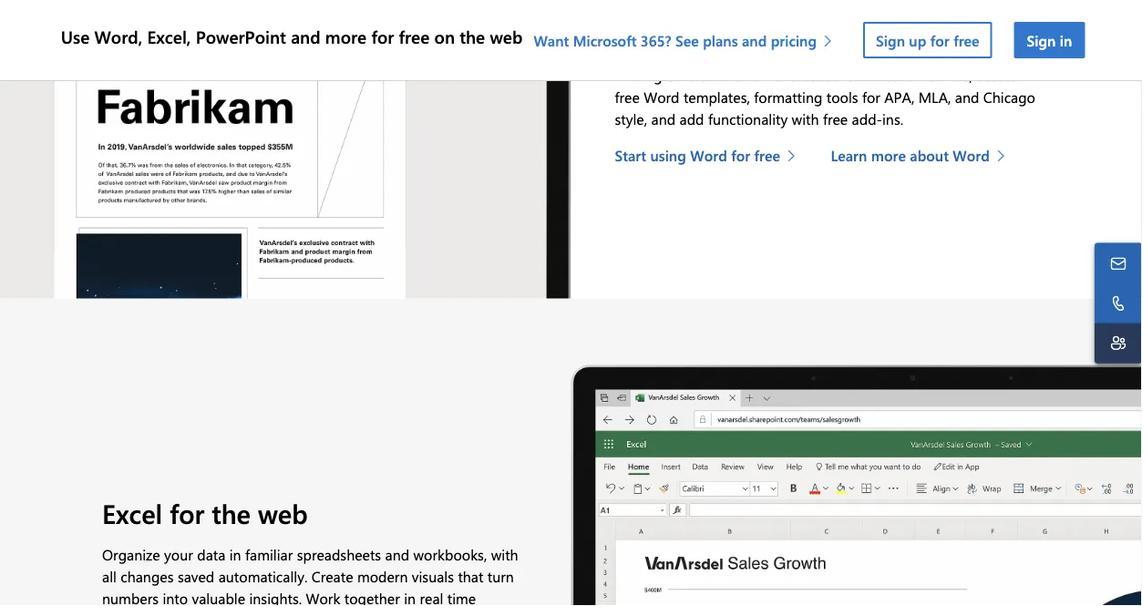 Task type: describe. For each thing, give the bounding box(es) containing it.
time.
[[907, 65, 939, 85]]

organize
[[102, 545, 160, 564]]

together
[[344, 589, 400, 606]]

for inside craft great-looking resumes, newsletters, and documents while inviting others to review and coauthor in real time. plus, access free word templates, formatting tools for apa, mla, and chicago style, and add functionality with free add-ins.
[[862, 87, 881, 107]]

newsletters,
[[802, 43, 878, 63]]

coauthor
[[802, 65, 860, 85]]

and right plans
[[742, 30, 767, 50]]

learn
[[831, 145, 867, 165]]

and down plus,
[[955, 87, 979, 107]]

want microsoft 365? see plans and pricing
[[534, 30, 817, 50]]

and up formatting
[[774, 65, 798, 85]]

inviting
[[615, 65, 663, 85]]

while
[[986, 43, 1019, 63]]

all
[[102, 567, 117, 586]]

real inside organize your data in familiar spreadsheets and workbooks, with all changes saved automatically. create modern visuals that turn numbers into valuable insights. work together in real ti
[[420, 589, 443, 606]]

learn more about word
[[831, 145, 990, 165]]

tools
[[827, 87, 858, 107]]

word inside learn more about word link
[[953, 145, 990, 165]]

and inside organize your data in familiar spreadsheets and workbooks, with all changes saved automatically. create modern visuals that turn numbers into valuable insights. work together in real ti
[[385, 545, 409, 564]]

with inside craft great-looking resumes, newsletters, and documents while inviting others to review and coauthor in real time. plus, access free word templates, formatting tools for apa, mla, and chicago style, and add functionality with free add-ins.
[[792, 109, 819, 128]]

add-
[[852, 109, 882, 128]]

access
[[977, 65, 1018, 85]]

for right up
[[931, 30, 950, 50]]

learn more about word link
[[831, 144, 1015, 166]]

workbooks,
[[413, 545, 487, 564]]

a laptop screen displaying a word document with multiple authors editing in word on the web image
[[0, 0, 571, 299]]

1 horizontal spatial web
[[490, 25, 523, 48]]

sign up for free link
[[863, 22, 992, 58]]

on
[[434, 25, 455, 48]]

free left on
[[399, 25, 430, 48]]

microsoft
[[573, 30, 637, 50]]

excel
[[102, 495, 162, 531]]

plus,
[[943, 65, 973, 85]]

functionality
[[708, 109, 788, 128]]

organize your data in familiar spreadsheets and workbooks, with all changes saved automatically. create modern visuals that turn numbers into valuable insights. work together in real ti
[[102, 545, 518, 606]]

use word, excel, powerpoint and more for free on the web
[[61, 25, 523, 48]]

free down tools
[[823, 109, 848, 128]]

craft
[[615, 43, 646, 63]]

in right data
[[229, 545, 241, 564]]

with inside organize your data in familiar spreadsheets and workbooks, with all changes saved automatically. create modern visuals that turn numbers into valuable insights. work together in real ti
[[491, 545, 518, 564]]

numbers
[[102, 589, 159, 606]]

familiar
[[245, 545, 293, 564]]

to
[[711, 65, 725, 85]]

chicago
[[983, 87, 1036, 107]]

0 vertical spatial more
[[325, 25, 367, 48]]

excel for the web
[[102, 495, 308, 531]]

start using word for free
[[615, 145, 780, 165]]

start using word for free link
[[615, 144, 805, 166]]

real inside craft great-looking resumes, newsletters, and documents while inviting others to review and coauthor in real time. plus, access free word templates, formatting tools for apa, mla, and chicago style, and add functionality with free add-ins.
[[880, 65, 903, 85]]

work
[[306, 589, 340, 606]]

in inside craft great-looking resumes, newsletters, and documents while inviting others to review and coauthor in real time. plus, access free word templates, formatting tools for apa, mla, and chicago style, and add functionality with free add-ins.
[[864, 65, 876, 85]]

free up plus,
[[954, 30, 980, 50]]

your
[[164, 545, 193, 564]]

great-
[[650, 43, 689, 63]]

craft great-looking resumes, newsletters, and documents while inviting others to review and coauthor in real time. plus, access free word templates, formatting tools for apa, mla, and chicago style, and add functionality with free add-ins.
[[615, 43, 1036, 128]]

use word, excel, powerpoint and more for free on the web element
[[57, 0, 1096, 80]]

in down visuals
[[404, 589, 416, 606]]

see
[[676, 30, 699, 50]]

resumes,
[[742, 43, 798, 63]]

mla,
[[919, 87, 951, 107]]

changes
[[121, 567, 174, 586]]

and left up
[[882, 43, 906, 63]]

spreadsheets
[[297, 545, 381, 564]]

want
[[534, 30, 569, 50]]

word inside start using word for free link
[[690, 145, 727, 165]]

style,
[[615, 109, 647, 128]]



Task type: vqa. For each thing, say whether or not it's contained in the screenshot.
CHICAGO
yes



Task type: locate. For each thing, give the bounding box(es) containing it.
1 vertical spatial web
[[258, 495, 308, 531]]

up
[[909, 30, 927, 50]]

visuals
[[412, 567, 454, 586]]

and right "powerpoint"
[[291, 25, 321, 48]]

add
[[680, 109, 704, 128]]

0 horizontal spatial word
[[644, 87, 680, 107]]

real down visuals
[[420, 589, 443, 606]]

in right while
[[1060, 30, 1072, 50]]

a laptop displaying colorful charts and graphs in excel on the web image
[[571, 365, 1142, 606]]

in
[[1060, 30, 1072, 50], [864, 65, 876, 85], [229, 545, 241, 564], [404, 589, 416, 606]]

review
[[729, 65, 770, 85]]

sign for sign up for free
[[876, 30, 905, 50]]

1 horizontal spatial with
[[792, 109, 819, 128]]

for down functionality
[[731, 145, 750, 165]]

0 vertical spatial with
[[792, 109, 819, 128]]

word inside craft great-looking resumes, newsletters, and documents while inviting others to review and coauthor in real time. plus, access free word templates, formatting tools for apa, mla, and chicago style, and add functionality with free add-ins.
[[644, 87, 680, 107]]

start
[[615, 145, 646, 165]]

insights.
[[249, 589, 302, 606]]

1 horizontal spatial more
[[871, 145, 906, 165]]

word
[[644, 87, 680, 107], [690, 145, 727, 165], [953, 145, 990, 165]]

real up the apa,
[[880, 65, 903, 85]]

sign left up
[[876, 30, 905, 50]]

web
[[490, 25, 523, 48], [258, 495, 308, 531]]

in down newsletters,
[[864, 65, 876, 85]]

sign for sign in
[[1027, 30, 1056, 50]]

1 vertical spatial with
[[491, 545, 518, 564]]

web left want at the top left
[[490, 25, 523, 48]]

1 horizontal spatial the
[[460, 25, 485, 48]]

1 vertical spatial more
[[871, 145, 906, 165]]

0 vertical spatial the
[[460, 25, 485, 48]]

sign right while
[[1027, 30, 1056, 50]]

that
[[458, 567, 484, 586]]

about
[[910, 145, 949, 165]]

automatically.
[[218, 567, 308, 586]]

sign in link
[[1014, 22, 1085, 58]]

templates,
[[684, 87, 750, 107]]

using
[[650, 145, 686, 165]]

plans
[[703, 30, 738, 50]]

and
[[291, 25, 321, 48], [742, 30, 767, 50], [882, 43, 906, 63], [774, 65, 798, 85], [955, 87, 979, 107], [651, 109, 676, 128], [385, 545, 409, 564]]

0 horizontal spatial web
[[258, 495, 308, 531]]

create
[[312, 567, 353, 586]]

more
[[325, 25, 367, 48], [871, 145, 906, 165]]

web up familiar
[[258, 495, 308, 531]]

documents
[[910, 43, 982, 63]]

want microsoft 365? see plans and pricing link
[[534, 30, 842, 50]]

0 vertical spatial real
[[880, 65, 903, 85]]

data
[[197, 545, 225, 564]]

use
[[61, 25, 90, 48]]

word down inviting
[[644, 87, 680, 107]]

365?
[[641, 30, 672, 50]]

0 horizontal spatial more
[[325, 25, 367, 48]]

sign
[[876, 30, 905, 50], [1027, 30, 1056, 50]]

pricing
[[771, 30, 817, 50]]

ins.
[[882, 109, 904, 128]]

modern
[[357, 567, 408, 586]]

apa,
[[885, 87, 915, 107]]

free down functionality
[[754, 145, 780, 165]]

1 horizontal spatial word
[[690, 145, 727, 165]]

looking
[[689, 43, 738, 63]]

for left on
[[371, 25, 394, 48]]

for up your
[[170, 495, 204, 531]]

with
[[792, 109, 819, 128], [491, 545, 518, 564]]

word,
[[94, 25, 142, 48]]

formatting
[[754, 87, 823, 107]]

0 horizontal spatial with
[[491, 545, 518, 564]]

turn
[[488, 567, 514, 586]]

for up add-
[[862, 87, 881, 107]]

powerpoint
[[196, 25, 286, 48]]

saved
[[178, 567, 214, 586]]

into
[[163, 589, 188, 606]]

1 vertical spatial real
[[420, 589, 443, 606]]

free up the 'style,'
[[615, 87, 640, 107]]

1 horizontal spatial sign
[[1027, 30, 1056, 50]]

1 sign from the left
[[876, 30, 905, 50]]

2 horizontal spatial word
[[953, 145, 990, 165]]

free
[[399, 25, 430, 48], [954, 30, 980, 50], [615, 87, 640, 107], [823, 109, 848, 128], [754, 145, 780, 165]]

sign up for free
[[876, 30, 980, 50]]

for
[[371, 25, 394, 48], [931, 30, 950, 50], [862, 87, 881, 107], [731, 145, 750, 165], [170, 495, 204, 531]]

word down add in the top right of the page
[[690, 145, 727, 165]]

real
[[880, 65, 903, 85], [420, 589, 443, 606]]

1 horizontal spatial real
[[880, 65, 903, 85]]

sign in
[[1027, 30, 1072, 50]]

excel,
[[147, 25, 191, 48]]

the right on
[[460, 25, 485, 48]]

valuable
[[192, 589, 245, 606]]

0 horizontal spatial sign
[[876, 30, 905, 50]]

word right about
[[953, 145, 990, 165]]

with down formatting
[[792, 109, 819, 128]]

1 vertical spatial the
[[212, 495, 251, 531]]

with up the turn
[[491, 545, 518, 564]]

others
[[667, 65, 707, 85]]

2 sign from the left
[[1027, 30, 1056, 50]]

0 vertical spatial web
[[490, 25, 523, 48]]

and left add in the top right of the page
[[651, 109, 676, 128]]

0 horizontal spatial real
[[420, 589, 443, 606]]

the
[[460, 25, 485, 48], [212, 495, 251, 531]]

the up data
[[212, 495, 251, 531]]

0 horizontal spatial the
[[212, 495, 251, 531]]

and up modern
[[385, 545, 409, 564]]



